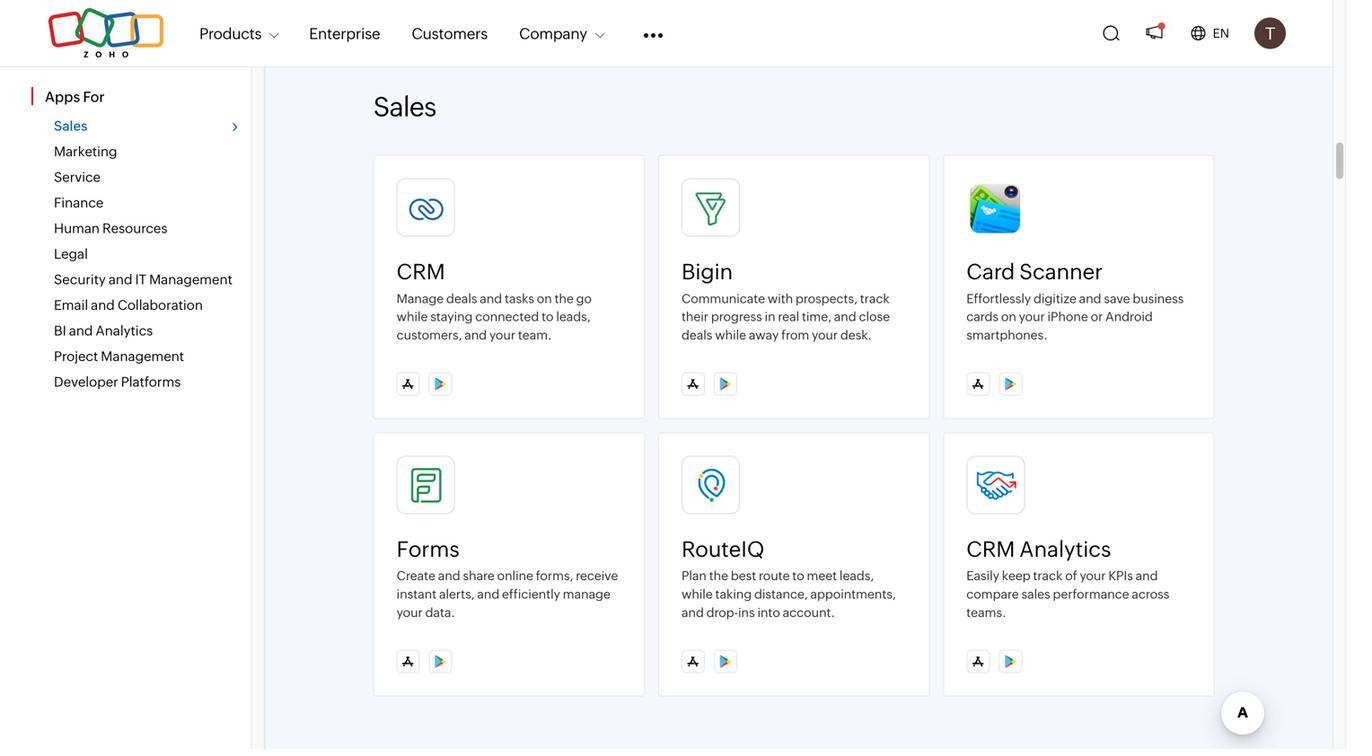 Task type: vqa. For each thing, say whether or not it's contained in the screenshot.
route
yes



Task type: describe. For each thing, give the bounding box(es) containing it.
collaboration
[[118, 297, 203, 313]]

efficiently
[[502, 587, 560, 601]]

digitize
[[1034, 291, 1077, 306]]

project
[[54, 349, 98, 364]]

taking
[[716, 587, 752, 601]]

email and collaboration
[[54, 297, 203, 313]]

or
[[1091, 310, 1103, 324]]

customers link
[[412, 14, 488, 53]]

receive
[[576, 569, 618, 583]]

and inside the routeiq plan the best route to meet leads, while taking distance, appointments, and drop-ins into account.
[[682, 605, 704, 620]]

deals inside bigin communicate with prospects, track their progress in real time, and close deals while away from your desk.
[[682, 328, 713, 342]]

plan
[[682, 569, 707, 583]]

crm for crm
[[397, 259, 445, 284]]

and inside card scanner effortlessly digitize and save business cards on your iphone or android smartphones.
[[1079, 291, 1102, 306]]

apps for
[[45, 88, 105, 105]]

business
[[1133, 291, 1184, 306]]

while for routeiq
[[682, 587, 713, 601]]

effortlessly
[[967, 291, 1031, 306]]

track for analytics
[[1033, 569, 1063, 583]]

online
[[497, 569, 534, 583]]

best
[[731, 569, 756, 583]]

and inside bigin communicate with prospects, track their progress in real time, and close deals while away from your desk.
[[834, 310, 857, 324]]

security
[[54, 272, 106, 287]]

crm analytics easily keep track of your kpis and compare sales performance across teams.
[[967, 537, 1170, 620]]

android
[[1106, 310, 1153, 324]]

across
[[1132, 587, 1170, 601]]

while inside bigin communicate with prospects, track their progress in real time, and close deals while away from your desk.
[[715, 328, 746, 342]]

it
[[135, 272, 146, 287]]

en
[[1213, 26, 1230, 40]]

the inside crm manage deals and tasks on the go while staying connected to leads, customers, and your team.
[[555, 291, 574, 306]]

team.
[[518, 328, 552, 342]]

for
[[83, 88, 105, 105]]

1 vertical spatial management
[[101, 349, 184, 364]]

scanner
[[1020, 259, 1103, 284]]

kpis
[[1109, 569, 1133, 583]]

terry turtle image
[[1255, 18, 1286, 49]]

resources
[[102, 221, 168, 236]]

company
[[519, 24, 587, 42]]

bi
[[54, 323, 66, 339]]

the inside the routeiq plan the best route to meet leads, while taking distance, appointments, and drop-ins into account.
[[709, 569, 728, 583]]

1 horizontal spatial sales
[[373, 91, 436, 122]]

account.
[[783, 605, 835, 620]]

tasks
[[505, 291, 534, 306]]

route
[[759, 569, 790, 583]]

manage
[[563, 587, 611, 601]]

service
[[54, 169, 101, 185]]

enterprise
[[309, 24, 380, 42]]

your inside bigin communicate with prospects, track their progress in real time, and close deals while away from your desk.
[[812, 328, 838, 342]]

ins
[[738, 605, 755, 620]]

time,
[[802, 310, 832, 324]]

developer
[[54, 374, 118, 390]]

and right bi
[[69, 323, 93, 339]]

manage
[[397, 291, 444, 306]]

with
[[768, 291, 793, 306]]

and up alerts, in the left bottom of the page
[[438, 569, 460, 583]]

connected
[[475, 310, 539, 324]]

routeiq plan the best route to meet leads, while taking distance, appointments, and drop-ins into account.
[[682, 537, 896, 620]]

away
[[749, 328, 779, 342]]

apps
[[45, 88, 80, 105]]

legal
[[54, 246, 88, 262]]

leads, inside the routeiq plan the best route to meet leads, while taking distance, appointments, and drop-ins into account.
[[840, 569, 874, 583]]

marketing
[[54, 144, 117, 159]]

easily
[[967, 569, 1000, 583]]

forms
[[397, 537, 460, 562]]

and inside crm analytics easily keep track of your kpis and compare sales performance across teams.
[[1136, 569, 1158, 583]]

iphone
[[1048, 310, 1088, 324]]

card scanner effortlessly digitize and save business cards on your iphone or android smartphones.
[[967, 259, 1184, 342]]

appointments,
[[811, 587, 896, 601]]

staying
[[431, 310, 473, 324]]

performance
[[1053, 587, 1130, 601]]

go
[[576, 291, 592, 306]]



Task type: locate. For each thing, give the bounding box(es) containing it.
drop-
[[707, 605, 738, 620]]

1 vertical spatial leads,
[[840, 569, 874, 583]]

your down time,
[[812, 328, 838, 342]]

0 vertical spatial while
[[397, 310, 428, 324]]

to left 'meet'
[[793, 569, 805, 583]]

track inside crm analytics easily keep track of your kpis and compare sales performance across teams.
[[1033, 569, 1063, 583]]

save
[[1104, 291, 1130, 306]]

your
[[1019, 310, 1045, 324], [490, 328, 516, 342], [812, 328, 838, 342], [1080, 569, 1106, 583], [397, 605, 423, 620]]

sales
[[1022, 587, 1051, 601]]

management
[[149, 272, 233, 287], [101, 349, 184, 364]]

data.
[[425, 605, 455, 620]]

1 horizontal spatial while
[[682, 587, 713, 601]]

crm for crm analytics
[[967, 537, 1015, 562]]

leads, up appointments,
[[840, 569, 874, 583]]

alerts,
[[439, 587, 475, 601]]

communicate
[[682, 291, 765, 306]]

0 vertical spatial analytics
[[96, 323, 153, 339]]

their
[[682, 310, 709, 324]]

crm up manage
[[397, 259, 445, 284]]

track up sales
[[1033, 569, 1063, 583]]

0 vertical spatial track
[[860, 291, 890, 306]]

analytics down email and collaboration
[[96, 323, 153, 339]]

analytics up of
[[1020, 537, 1111, 562]]

compare
[[967, 587, 1019, 601]]

1 horizontal spatial on
[[1001, 310, 1017, 324]]

0 vertical spatial crm
[[397, 259, 445, 284]]

progress
[[711, 310, 762, 324]]

sales down the customers link
[[373, 91, 436, 122]]

2 horizontal spatial while
[[715, 328, 746, 342]]

your inside card scanner effortlessly digitize and save business cards on your iphone or android smartphones.
[[1019, 310, 1045, 324]]

1 horizontal spatial deals
[[682, 328, 713, 342]]

analytics
[[96, 323, 153, 339], [1020, 537, 1111, 562]]

deals up staying
[[446, 291, 477, 306]]

keep
[[1002, 569, 1031, 583]]

while down plan
[[682, 587, 713, 601]]

your inside crm manage deals and tasks on the go while staying connected to leads, customers, and your team.
[[490, 328, 516, 342]]

while for crm
[[397, 310, 428, 324]]

crm up easily on the right bottom of the page
[[967, 537, 1015, 562]]

1 horizontal spatial the
[[709, 569, 728, 583]]

crm inside crm manage deals and tasks on the go while staying connected to leads, customers, and your team.
[[397, 259, 445, 284]]

your up performance
[[1080, 569, 1106, 583]]

0 vertical spatial the
[[555, 291, 574, 306]]

routeiq
[[682, 537, 765, 562]]

and up bi and analytics
[[91, 297, 115, 313]]

0 horizontal spatial the
[[555, 291, 574, 306]]

0 horizontal spatial sales
[[54, 118, 88, 134]]

to up team.
[[542, 310, 554, 324]]

crm manage deals and tasks on the go while staying connected to leads, customers, and your team.
[[397, 259, 592, 342]]

the up the taking
[[709, 569, 728, 583]]

on up smartphones.
[[1001, 310, 1017, 324]]

your down digitize
[[1019, 310, 1045, 324]]

0 vertical spatial on
[[537, 291, 552, 306]]

while
[[397, 310, 428, 324], [715, 328, 746, 342], [682, 587, 713, 601]]

1 vertical spatial deals
[[682, 328, 713, 342]]

in
[[765, 310, 776, 324]]

forms create and share online forms, receive instant alerts, and efficiently manage your data.
[[397, 537, 618, 620]]

teams.
[[967, 605, 1007, 620]]

and up the across
[[1136, 569, 1158, 583]]

on inside crm manage deals and tasks on the go while staying connected to leads, customers, and your team.
[[537, 291, 552, 306]]

1 vertical spatial while
[[715, 328, 746, 342]]

track for communicate
[[860, 291, 890, 306]]

on right tasks
[[537, 291, 552, 306]]

0 horizontal spatial crm
[[397, 259, 445, 284]]

bigin
[[682, 259, 733, 284]]

from
[[782, 328, 809, 342]]

and up the connected
[[480, 291, 502, 306]]

of
[[1066, 569, 1078, 583]]

human
[[54, 221, 100, 236]]

0 horizontal spatial analytics
[[96, 323, 153, 339]]

and up or
[[1079, 291, 1102, 306]]

0 horizontal spatial leads,
[[556, 310, 591, 324]]

deals inside crm manage deals and tasks on the go while staying connected to leads, customers, and your team.
[[446, 291, 477, 306]]

leads, down go
[[556, 310, 591, 324]]

finance
[[54, 195, 104, 211]]

real
[[778, 310, 800, 324]]

0 vertical spatial leads,
[[556, 310, 591, 324]]

your inside crm analytics easily keep track of your kpis and compare sales performance across teams.
[[1080, 569, 1106, 583]]

meet
[[807, 569, 837, 583]]

0 horizontal spatial deals
[[446, 291, 477, 306]]

bigin communicate with prospects, track their progress in real time, and close deals while away from your desk.
[[682, 259, 890, 342]]

deals
[[446, 291, 477, 306], [682, 328, 713, 342]]

1 vertical spatial analytics
[[1020, 537, 1111, 562]]

2 vertical spatial while
[[682, 587, 713, 601]]

prospects,
[[796, 291, 858, 306]]

enterprise link
[[309, 14, 380, 53]]

track inside bigin communicate with prospects, track their progress in real time, and close deals while away from your desk.
[[860, 291, 890, 306]]

while inside the routeiq plan the best route to meet leads, while taking distance, appointments, and drop-ins into account.
[[682, 587, 713, 601]]

customers
[[412, 24, 488, 42]]

0 horizontal spatial while
[[397, 310, 428, 324]]

while inside crm manage deals and tasks on the go while staying connected to leads, customers, and your team.
[[397, 310, 428, 324]]

customers,
[[397, 328, 462, 342]]

desk.
[[841, 328, 872, 342]]

to inside the routeiq plan the best route to meet leads, while taking distance, appointments, and drop-ins into account.
[[793, 569, 805, 583]]

crm inside crm analytics easily keep track of your kpis and compare sales performance across teams.
[[967, 537, 1015, 562]]

analytics inside crm analytics easily keep track of your kpis and compare sales performance across teams.
[[1020, 537, 1111, 562]]

sales
[[373, 91, 436, 122], [54, 118, 88, 134]]

management up the collaboration
[[149, 272, 233, 287]]

track up close
[[860, 291, 890, 306]]

the left go
[[555, 291, 574, 306]]

cards
[[967, 310, 999, 324]]

crm
[[397, 259, 445, 284], [967, 537, 1015, 562]]

human resources
[[54, 221, 168, 236]]

0 vertical spatial to
[[542, 310, 554, 324]]

0 horizontal spatial on
[[537, 291, 552, 306]]

1 horizontal spatial analytics
[[1020, 537, 1111, 562]]

project management
[[54, 349, 184, 364]]

developer platforms
[[54, 374, 181, 390]]

to inside crm manage deals and tasks on the go while staying connected to leads, customers, and your team.
[[542, 310, 554, 324]]

to
[[542, 310, 554, 324], [793, 569, 805, 583]]

and down staying
[[465, 328, 487, 342]]

and up desk.
[[834, 310, 857, 324]]

into
[[758, 605, 780, 620]]

while down progress
[[715, 328, 746, 342]]

platforms
[[121, 374, 181, 390]]

track
[[860, 291, 890, 306], [1033, 569, 1063, 583]]

on
[[537, 291, 552, 306], [1001, 310, 1017, 324]]

1 vertical spatial crm
[[967, 537, 1015, 562]]

instant
[[397, 587, 437, 601]]

1 vertical spatial to
[[793, 569, 805, 583]]

deals down their at the right top of the page
[[682, 328, 713, 342]]

1 vertical spatial track
[[1033, 569, 1063, 583]]

create
[[397, 569, 436, 583]]

on inside card scanner effortlessly digitize and save business cards on your iphone or android smartphones.
[[1001, 310, 1017, 324]]

your inside 'forms create and share online forms, receive instant alerts, and efficiently manage your data.'
[[397, 605, 423, 620]]

security and it management
[[54, 272, 233, 287]]

0 vertical spatial management
[[149, 272, 233, 287]]

share
[[463, 569, 495, 583]]

smartphones.
[[967, 328, 1048, 342]]

1 horizontal spatial track
[[1033, 569, 1063, 583]]

products
[[199, 24, 262, 42]]

and left drop-
[[682, 605, 704, 620]]

0 horizontal spatial to
[[542, 310, 554, 324]]

distance,
[[755, 587, 808, 601]]

1 vertical spatial on
[[1001, 310, 1017, 324]]

your down the connected
[[490, 328, 516, 342]]

close
[[859, 310, 890, 324]]

your down instant
[[397, 605, 423, 620]]

leads, inside crm manage deals and tasks on the go while staying connected to leads, customers, and your team.
[[556, 310, 591, 324]]

bi and analytics
[[54, 323, 153, 339]]

email
[[54, 297, 88, 313]]

0 vertical spatial deals
[[446, 291, 477, 306]]

while down manage
[[397, 310, 428, 324]]

1 vertical spatial the
[[709, 569, 728, 583]]

0 horizontal spatial track
[[860, 291, 890, 306]]

card
[[967, 259, 1015, 284]]

and down share
[[477, 587, 500, 601]]

the
[[555, 291, 574, 306], [709, 569, 728, 583]]

1 horizontal spatial crm
[[967, 537, 1015, 562]]

forms,
[[536, 569, 573, 583]]

management up platforms
[[101, 349, 184, 364]]

1 horizontal spatial to
[[793, 569, 805, 583]]

and left it
[[109, 272, 132, 287]]

1 horizontal spatial leads,
[[840, 569, 874, 583]]

sales down apps for
[[54, 118, 88, 134]]



